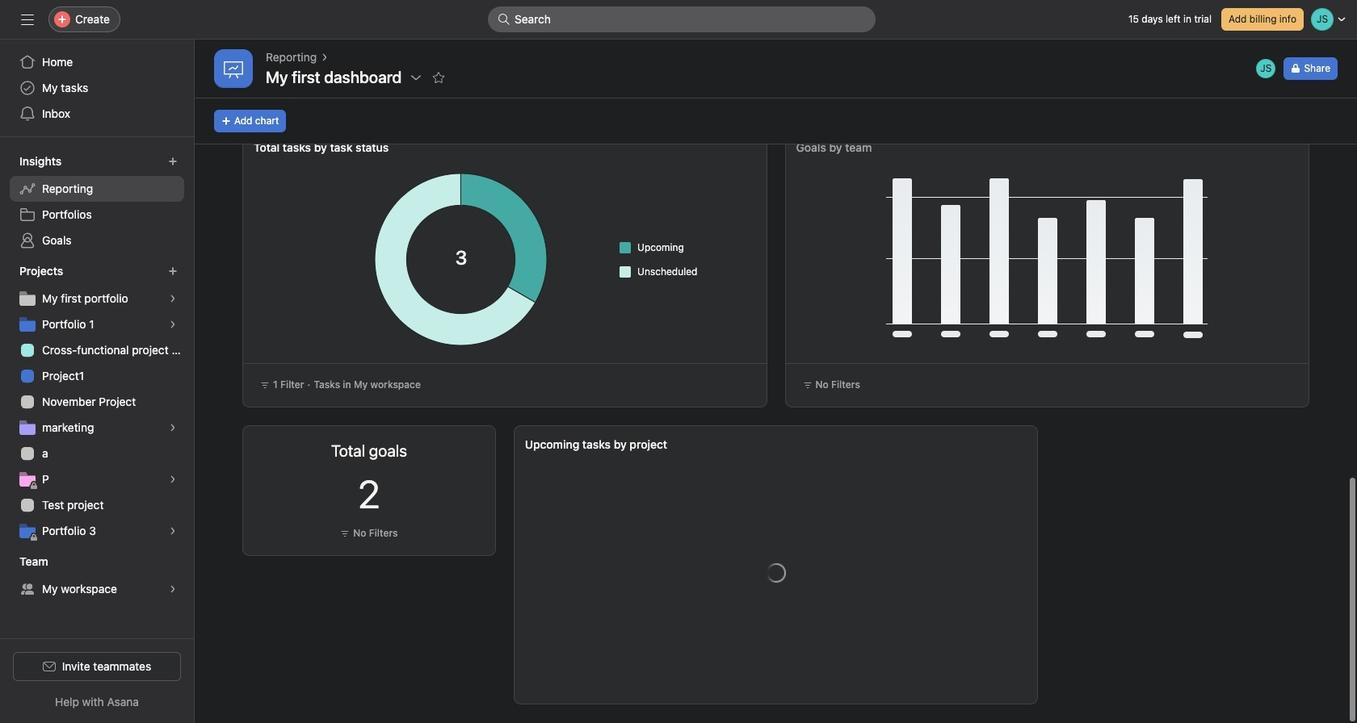 Task type: locate. For each thing, give the bounding box(es) containing it.
edit chart image
[[715, 145, 727, 158], [1257, 145, 1270, 158]]

global element
[[0, 40, 194, 137]]

1 horizontal spatial edit chart image
[[1257, 145, 1270, 158]]

report image
[[224, 59, 243, 78]]

see details, p image
[[168, 475, 178, 485]]

edit chart image right view chart image
[[715, 145, 727, 158]]

0 horizontal spatial edit chart image
[[715, 145, 727, 158]]

more actions image right view chart image
[[737, 145, 750, 158]]

see details, portfolio 3 image
[[168, 527, 178, 536]]

1 horizontal spatial more actions image
[[1280, 145, 1293, 158]]

see details, my workspace image
[[168, 585, 178, 595]]

hide sidebar image
[[21, 13, 34, 26]]

new project or portfolio image
[[168, 267, 178, 276]]

see details, marketing image
[[168, 423, 178, 433]]

0 horizontal spatial more actions image
[[737, 145, 750, 158]]

2 edit chart image from the left
[[1257, 145, 1270, 158]]

edit chart image for view chart image
[[715, 145, 727, 158]]

1 more actions image from the left
[[737, 145, 750, 158]]

list box
[[488, 6, 876, 32]]

2 more actions image from the left
[[1280, 145, 1293, 158]]

edit chart image right view chart icon
[[1257, 145, 1270, 158]]

insights element
[[0, 147, 194, 257]]

1 edit chart image from the left
[[715, 145, 727, 158]]

projects element
[[0, 257, 194, 548]]

more actions image
[[737, 145, 750, 158], [1280, 145, 1293, 158]]

show options image
[[410, 71, 423, 84]]

new insights image
[[168, 157, 178, 166]]

edit chart image for view chart icon
[[1257, 145, 1270, 158]]

teams element
[[0, 548, 194, 606]]

more actions image for view chart image
[[737, 145, 750, 158]]

more actions image right view chart icon
[[1280, 145, 1293, 158]]



Task type: describe. For each thing, give the bounding box(es) containing it.
see details, my first portfolio image
[[168, 294, 178, 304]]

see details, portfolio 1 image
[[168, 320, 178, 330]]

add to starred image
[[433, 71, 445, 84]]

prominent image
[[498, 13, 511, 26]]

view chart image
[[692, 145, 705, 158]]

more actions image for view chart icon
[[1280, 145, 1293, 158]]

view chart image
[[1234, 145, 1247, 158]]



Task type: vqa. For each thing, say whether or not it's contained in the screenshot.
second Mark complete icon from the bottom
no



